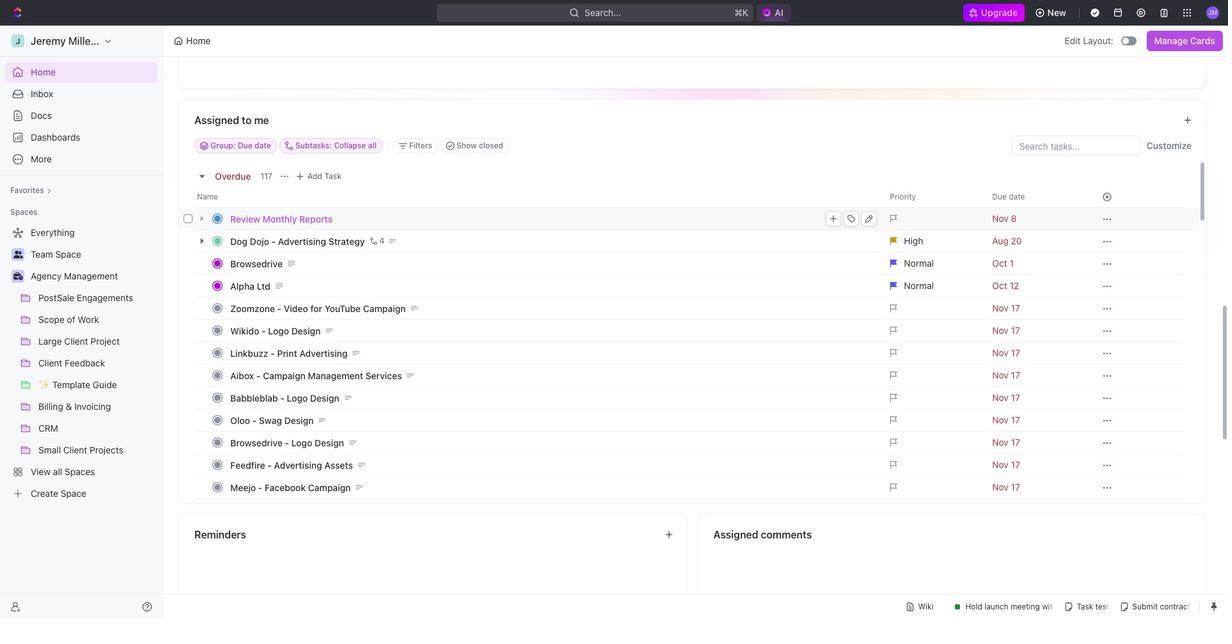 Task type: locate. For each thing, give the bounding box(es) containing it.
0 horizontal spatial all
[[53, 467, 62, 477]]

spaces down small client projects
[[65, 467, 95, 477]]

browsedrive - logo design
[[230, 437, 344, 448]]

meejo - facebook campaign link
[[227, 478, 880, 497]]

2 normal button from the top
[[883, 275, 985, 298]]

- right the aibox
[[256, 370, 261, 381]]

1 vertical spatial date
[[1009, 192, 1025, 202]]

1 vertical spatial due
[[993, 192, 1007, 202]]

1 vertical spatial home
[[31, 67, 56, 77]]

advertising
[[278, 236, 326, 247], [300, 348, 348, 359], [274, 460, 322, 471]]

- inside "link"
[[262, 325, 266, 336]]

small client projects link
[[38, 440, 155, 461]]

design down video
[[292, 325, 321, 336]]

business time image
[[13, 273, 23, 280]]

- inside 'link'
[[271, 348, 275, 359]]

0 horizontal spatial home
[[31, 67, 56, 77]]

0 horizontal spatial date
[[255, 141, 271, 150]]

normal button down 'high'
[[883, 252, 985, 275]]

management
[[64, 271, 118, 282], [308, 370, 363, 381]]

design for wikido - logo design
[[292, 325, 321, 336]]

normal for alpha ltd
[[904, 280, 934, 291]]

spaces down favorites
[[10, 207, 37, 217]]

0 horizontal spatial assigned
[[195, 115, 239, 126]]

jm
[[1209, 8, 1218, 16]]

date inside dropdown button
[[1009, 192, 1025, 202]]

browsedrive up feedfire
[[230, 437, 283, 448]]

everything
[[31, 227, 75, 238]]

dashboards link
[[5, 127, 157, 148]]

logo down 'aibox - campaign management services' on the bottom
[[287, 393, 308, 403]]

client inside small client projects link
[[63, 445, 87, 456]]

management left services
[[308, 370, 363, 381]]

2 horizontal spatial campaign
[[363, 303, 406, 314]]

logo up print
[[268, 325, 289, 336]]

agency
[[31, 271, 62, 282]]

- right feedfire
[[268, 460, 272, 471]]

1 browsedrive from the top
[[230, 258, 283, 269]]

1 vertical spatial browsedrive
[[230, 437, 283, 448]]

1 vertical spatial all
[[53, 467, 62, 477]]

client inside large client project link
[[64, 336, 88, 347]]

spaces inside view all spaces 'link'
[[65, 467, 95, 477]]

assigned up group:
[[195, 115, 239, 126]]

1 normal from the top
[[904, 258, 934, 269]]

client
[[64, 336, 88, 347], [38, 358, 62, 369], [63, 445, 87, 456]]

team space link
[[31, 244, 155, 265]]

&
[[66, 401, 72, 412]]

miller's
[[68, 35, 103, 47]]

manage cards
[[1155, 35, 1216, 46]]

babbleblab - logo design link
[[227, 389, 880, 407]]

review
[[230, 213, 260, 224]]

normal button down high dropdown button
[[883, 275, 985, 298]]

client down large
[[38, 358, 62, 369]]

advertising inside 'link'
[[300, 348, 348, 359]]

0 vertical spatial spaces
[[10, 207, 37, 217]]

1 horizontal spatial spaces
[[65, 467, 95, 477]]

1 vertical spatial management
[[308, 370, 363, 381]]

strategy
[[329, 236, 365, 247]]

all right view
[[53, 467, 62, 477]]

- left video
[[277, 303, 282, 314]]

space inside "link"
[[61, 488, 86, 499]]

tree inside sidebar navigation
[[5, 223, 157, 504]]

browsedrive for browsedrive
[[230, 258, 283, 269]]

1 horizontal spatial all
[[368, 141, 377, 150]]

advertising up the meejo - facebook campaign
[[274, 460, 322, 471]]

all right collapse
[[368, 141, 377, 150]]

design inside oloo - swag design link
[[284, 415, 314, 426]]

design up browsedrive - logo design
[[284, 415, 314, 426]]

overdue
[[215, 171, 251, 181]]

- for wikido
[[262, 325, 266, 336]]

0 vertical spatial logo
[[268, 325, 289, 336]]

advertising up 'aibox - campaign management services' on the bottom
[[300, 348, 348, 359]]

feedfire - advertising assets link
[[227, 456, 880, 475]]

oloo - swag design
[[230, 415, 314, 426]]

name
[[197, 192, 218, 202]]

0 vertical spatial advertising
[[278, 236, 326, 247]]

due
[[238, 141, 253, 150], [993, 192, 1007, 202]]

docs
[[31, 110, 52, 121]]

wikido
[[230, 325, 259, 336]]

agency management link
[[31, 266, 155, 287]]

show closed
[[457, 141, 504, 150]]

2 vertical spatial logo
[[292, 437, 312, 448]]

management inside agency management link
[[64, 271, 118, 282]]

client up view all spaces 'link'
[[63, 445, 87, 456]]

due date button
[[985, 187, 1088, 207]]

design down 'aibox - campaign management services' on the bottom
[[310, 393, 340, 403]]

1 vertical spatial spaces
[[65, 467, 95, 477]]

logo inside "link"
[[268, 325, 289, 336]]

favorites
[[10, 186, 44, 195]]

1 vertical spatial campaign
[[263, 370, 306, 381]]

logo up feedfire - advertising assets
[[292, 437, 312, 448]]

space down view all spaces 'link'
[[61, 488, 86, 499]]

0 vertical spatial assigned
[[195, 115, 239, 126]]

0 vertical spatial browsedrive
[[230, 258, 283, 269]]

alpha ltd
[[230, 281, 271, 292]]

alpha ltd link
[[227, 277, 880, 295]]

design
[[292, 325, 321, 336], [310, 393, 340, 403], [284, 415, 314, 426], [315, 437, 344, 448]]

to
[[242, 115, 252, 126]]

logo for wikido
[[268, 325, 289, 336]]

add
[[308, 172, 322, 181]]

- right meejo
[[258, 482, 263, 493]]

- right wikido
[[262, 325, 266, 336]]

advertising for print
[[300, 348, 348, 359]]

0 vertical spatial normal
[[904, 258, 934, 269]]

2 normal from the top
[[904, 280, 934, 291]]

- up oloo - swag design
[[280, 393, 285, 403]]

- right the oloo
[[252, 415, 257, 426]]

add task
[[308, 172, 342, 181]]

campaign right youtube
[[363, 303, 406, 314]]

high
[[904, 236, 924, 246]]

babbleblab
[[230, 393, 278, 403]]

oloo - swag design link
[[227, 411, 880, 430]]

0 vertical spatial due
[[238, 141, 253, 150]]

1 horizontal spatial campaign
[[308, 482, 351, 493]]

tree containing everything
[[5, 223, 157, 504]]

design up assets
[[315, 437, 344, 448]]

set priority image
[[883, 499, 985, 522]]

0 vertical spatial client
[[64, 336, 88, 347]]

large client project
[[38, 336, 120, 347]]

docs link
[[5, 106, 157, 126]]

projects
[[90, 445, 123, 456]]

1 horizontal spatial due
[[993, 192, 1007, 202]]

1 vertical spatial advertising
[[300, 348, 348, 359]]

closed
[[479, 141, 504, 150]]

assigned
[[195, 115, 239, 126], [714, 529, 759, 541]]

design inside babbleblab - logo design link
[[310, 393, 340, 403]]

manage
[[1155, 35, 1189, 46]]

browsedrive down dojo at the top left of page
[[230, 258, 283, 269]]

normal button for alpha ltd
[[883, 275, 985, 298]]

- for feedfire
[[268, 460, 272, 471]]

1 vertical spatial assigned
[[714, 529, 759, 541]]

- for linkbuzz
[[271, 348, 275, 359]]

crm
[[38, 423, 58, 434]]

1 vertical spatial logo
[[287, 393, 308, 403]]

design inside wikido - logo design "link"
[[292, 325, 321, 336]]

spaces
[[10, 207, 37, 217], [65, 467, 95, 477]]

1 horizontal spatial assigned
[[714, 529, 759, 541]]

- left print
[[271, 348, 275, 359]]

show closed button
[[441, 138, 509, 154]]

1 vertical spatial normal
[[904, 280, 934, 291]]

jeremy miller's workspace
[[31, 35, 159, 47]]

feedback
[[65, 358, 105, 369]]

1 horizontal spatial management
[[308, 370, 363, 381]]

subtasks:
[[295, 141, 332, 150]]

linkbuzz - print advertising link
[[227, 344, 880, 363]]

new
[[1048, 7, 1067, 18]]

design inside browsedrive - logo design link
[[315, 437, 344, 448]]

large
[[38, 336, 62, 347]]

all inside 'link'
[[53, 467, 62, 477]]

team space
[[31, 249, 81, 260]]

1 vertical spatial client
[[38, 358, 62, 369]]

meejo - facebook campaign
[[230, 482, 351, 493]]

advertising down reports
[[278, 236, 326, 247]]

0 horizontal spatial management
[[64, 271, 118, 282]]

management down team space link
[[64, 271, 118, 282]]

dog
[[230, 236, 248, 247]]

zoomzone - video for youtube campaign link
[[227, 299, 880, 318]]

0 vertical spatial management
[[64, 271, 118, 282]]

0 horizontal spatial campaign
[[263, 370, 306, 381]]

due date
[[993, 192, 1025, 202]]

of
[[67, 314, 75, 325]]

0 vertical spatial campaign
[[363, 303, 406, 314]]

0 vertical spatial space
[[55, 249, 81, 260]]

print
[[277, 348, 297, 359]]

2 browsedrive from the top
[[230, 437, 283, 448]]

- for oloo
[[252, 415, 257, 426]]

campaign up babbleblab - logo design
[[263, 370, 306, 381]]

4
[[380, 236, 385, 246]]

1 horizontal spatial home
[[186, 35, 211, 46]]

0 vertical spatial home
[[186, 35, 211, 46]]

1 horizontal spatial date
[[1009, 192, 1025, 202]]

priority button
[[883, 187, 985, 207]]

management inside aibox - campaign management services link
[[308, 370, 363, 381]]

- right dojo at the top left of page
[[272, 236, 276, 247]]

2 vertical spatial client
[[63, 445, 87, 456]]

edit layout:
[[1065, 35, 1114, 46]]

1 normal button from the top
[[883, 252, 985, 275]]

browsedrive
[[230, 258, 283, 269], [230, 437, 283, 448]]

space up agency management
[[55, 249, 81, 260]]

Search tasks... text field
[[1012, 136, 1140, 156]]

user group image
[[13, 251, 23, 259]]

tree
[[5, 223, 157, 504]]

client up client feedback
[[64, 336, 88, 347]]

- for aibox
[[256, 370, 261, 381]]

assigned left comments
[[714, 529, 759, 541]]

campaign down assets
[[308, 482, 351, 493]]

2 vertical spatial campaign
[[308, 482, 351, 493]]

- up feedfire - advertising assets
[[285, 437, 289, 448]]

more
[[31, 154, 52, 164]]

- for meejo
[[258, 482, 263, 493]]

search...
[[585, 7, 622, 18]]

normal button
[[883, 252, 985, 275], [883, 275, 985, 298]]

design for oloo - swag design
[[284, 415, 314, 426]]

campaign inside zoomzone - video for youtube campaign link
[[363, 303, 406, 314]]

1 vertical spatial space
[[61, 488, 86, 499]]



Task type: describe. For each thing, give the bounding box(es) containing it.
linkbuzz
[[230, 348, 268, 359]]

assigned comments
[[714, 529, 812, 541]]

customize
[[1147, 140, 1192, 151]]

campaign inside meejo - facebook campaign link
[[308, 482, 351, 493]]

postsale
[[38, 292, 74, 303]]

assigned to me
[[195, 115, 269, 126]]

client for small
[[63, 445, 87, 456]]

upgrade link
[[964, 4, 1025, 22]]

name button
[[195, 187, 883, 207]]

zoomzone
[[230, 303, 275, 314]]

new button
[[1030, 3, 1075, 23]]

inbox link
[[5, 84, 157, 104]]

agency management
[[31, 271, 118, 282]]

high button
[[883, 230, 985, 253]]

client feedback
[[38, 358, 105, 369]]

group:
[[211, 141, 236, 150]]

comments
[[761, 529, 812, 541]]

workspace
[[105, 35, 159, 47]]

group: due date
[[211, 141, 271, 150]]

youtube
[[325, 303, 361, 314]]

ai button
[[757, 4, 791, 22]]

crm link
[[38, 419, 155, 439]]

logo for babbleblab
[[287, 393, 308, 403]]

normal button for browsedrive
[[883, 252, 985, 275]]

- for zoomzone
[[277, 303, 282, 314]]

client for large
[[64, 336, 88, 347]]

template
[[52, 379, 90, 390]]

- for browsedrive
[[285, 437, 289, 448]]

work
[[78, 314, 99, 325]]

manage cards button
[[1147, 31, 1224, 51]]

team
[[31, 249, 53, 260]]

home inside sidebar navigation
[[31, 67, 56, 77]]

inbox
[[31, 88, 53, 99]]

view all spaces link
[[5, 462, 155, 483]]

advertising for -
[[278, 236, 326, 247]]

reminders
[[195, 529, 246, 541]]

space for team space
[[55, 249, 81, 260]]

video
[[284, 303, 308, 314]]

sidebar navigation
[[0, 26, 166, 619]]

customize button
[[1143, 137, 1196, 155]]

due inside dropdown button
[[993, 192, 1007, 202]]

project
[[91, 336, 120, 347]]

normal for browsedrive
[[904, 258, 934, 269]]

view all spaces
[[31, 467, 95, 477]]

dog dojo - advertising strategy
[[230, 236, 365, 247]]

2 vertical spatial advertising
[[274, 460, 322, 471]]

everything link
[[5, 223, 155, 243]]

review monthly reports link
[[227, 210, 880, 228]]

oloo
[[230, 415, 250, 426]]

subtasks: collapse all
[[295, 141, 377, 150]]

feedfire - advertising assets
[[230, 460, 353, 471]]

✨
[[38, 379, 50, 390]]

browsedrive - logo design link
[[227, 434, 880, 452]]

0 vertical spatial date
[[255, 141, 271, 150]]

filters button
[[393, 138, 438, 154]]

campaign inside aibox - campaign management services link
[[263, 370, 306, 381]]

design for babbleblab - logo design
[[310, 393, 340, 403]]

feedfire
[[230, 460, 265, 471]]

jm button
[[1203, 3, 1224, 23]]

monthly
[[263, 213, 297, 224]]

create space
[[31, 488, 86, 499]]

wikido - logo design link
[[227, 322, 880, 340]]

0 horizontal spatial spaces
[[10, 207, 37, 217]]

client inside client feedback 'link'
[[38, 358, 62, 369]]

task
[[325, 172, 342, 181]]

scope of work link
[[38, 310, 155, 330]]

- for babbleblab
[[280, 393, 285, 403]]

space for create space
[[61, 488, 86, 499]]

filters
[[409, 141, 432, 150]]

jeremy
[[31, 35, 66, 47]]

linkbuzz - print advertising
[[230, 348, 348, 359]]

browsedrive for browsedrive - logo design
[[230, 437, 283, 448]]

more button
[[5, 149, 157, 170]]

✨ template guide link
[[38, 375, 155, 395]]

zoomzone - video for youtube campaign
[[230, 303, 406, 314]]

✨ template guide
[[38, 379, 117, 390]]

postsale engagements
[[38, 292, 133, 303]]

logo for browsedrive
[[292, 437, 312, 448]]

reports
[[299, 213, 333, 224]]

jeremy miller's workspace, , element
[[12, 35, 24, 47]]

⌘k
[[735, 7, 749, 18]]

billing
[[38, 401, 63, 412]]

babbleblab - logo design
[[230, 393, 340, 403]]

view
[[31, 467, 51, 477]]

wikido - logo design
[[230, 325, 321, 336]]

aibox - campaign management services link
[[227, 366, 880, 385]]

alpha
[[230, 281, 255, 292]]

engagements
[[77, 292, 133, 303]]

browsedrive link
[[227, 254, 880, 273]]

review monthly reports
[[230, 213, 333, 224]]

small
[[38, 445, 61, 456]]

me
[[254, 115, 269, 126]]

assigned for assigned to me
[[195, 115, 239, 126]]

design for browsedrive - logo design
[[315, 437, 344, 448]]

home link
[[5, 62, 157, 83]]

0 vertical spatial all
[[368, 141, 377, 150]]

small client projects
[[38, 445, 123, 456]]

assigned for assigned comments
[[714, 529, 759, 541]]

create space link
[[5, 484, 155, 504]]

create
[[31, 488, 58, 499]]

dashboards
[[31, 132, 80, 143]]

0 horizontal spatial due
[[238, 141, 253, 150]]

swag
[[259, 415, 282, 426]]



Task type: vqa. For each thing, say whether or not it's contained in the screenshot.
Campaign
yes



